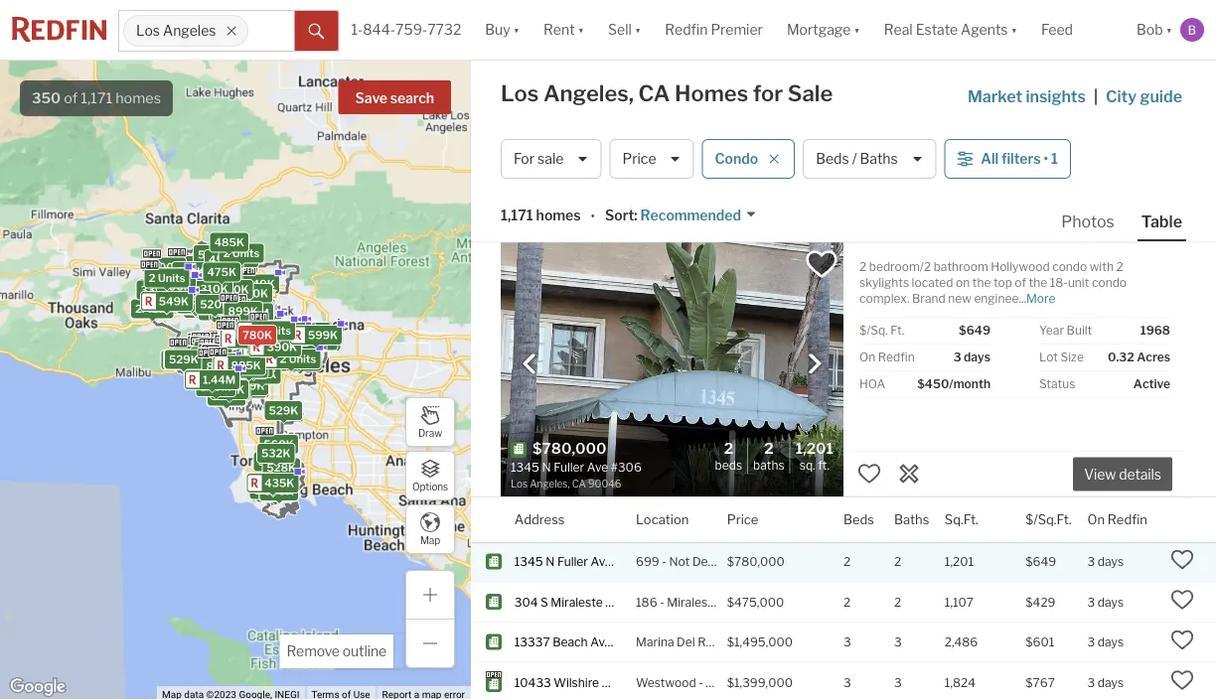 Task type: vqa. For each thing, say whether or not it's contained in the screenshot.
480K
yes



Task type: describe. For each thing, give the bounding box(es) containing it.
1 vertical spatial 1.10m
[[214, 383, 245, 396]]

0 horizontal spatial 515k
[[177, 265, 205, 278]]

buy ▾
[[485, 21, 520, 38]]

marina
[[636, 636, 674, 650]]

remove
[[287, 644, 340, 661]]

redfin premier
[[665, 21, 763, 38]]

1 vertical spatial 529k
[[169, 353, 199, 366]]

0 vertical spatial 595k
[[198, 249, 228, 262]]

for sale
[[514, 150, 564, 167]]

0 vertical spatial price
[[623, 150, 657, 167]]

528k
[[267, 462, 296, 475]]

1 vertical spatial 850k
[[231, 344, 261, 357]]

enginee...
[[975, 292, 1027, 306]]

real estate agents ▾
[[884, 21, 1018, 38]]

860k
[[169, 354, 199, 367]]

• for all filters • 1
[[1044, 150, 1049, 167]]

4 units
[[275, 349, 312, 362]]

1 vertical spatial 435k
[[265, 477, 295, 490]]

2 baths
[[754, 439, 785, 473]]

1345 n fuller ave #306 link
[[515, 554, 646, 570]]

of inside 2 bedroom/2 bathroom hollywood condo with 2 skylights located on the top of the 18-unit condo complex. brand new enginee...
[[1015, 276, 1027, 290]]

0 horizontal spatial price button
[[610, 139, 694, 179]]

1 horizontal spatial 595k
[[257, 339, 287, 352]]

900k
[[274, 330, 305, 343]]

recommended
[[641, 207, 742, 224]]

favorite button image
[[805, 248, 839, 281]]

0 vertical spatial 490k
[[147, 289, 177, 302]]

0 vertical spatial 1.10m
[[237, 329, 268, 342]]

751k
[[235, 308, 262, 321]]

save
[[355, 90, 388, 107]]

1 vertical spatial 540k
[[259, 477, 289, 490]]

0 horizontal spatial on
[[860, 350, 876, 365]]

0 vertical spatial 1.19m
[[188, 302, 219, 315]]

#26
[[621, 595, 644, 610]]

1 miraleste from the left
[[551, 595, 603, 610]]

1 vertical spatial 685k
[[210, 351, 241, 363]]

year
[[1040, 324, 1065, 338]]

0 vertical spatial 529k
[[251, 336, 281, 349]]

355k
[[213, 290, 243, 303]]

1.45m
[[232, 332, 265, 345]]

460k
[[202, 289, 233, 302]]

1 vertical spatial 490k
[[245, 335, 275, 348]]

view details link
[[1074, 455, 1173, 491]]

1 horizontal spatial 549k
[[267, 343, 297, 356]]

5
[[215, 346, 222, 359]]

2 inside 2 beds
[[724, 439, 734, 457]]

668k
[[230, 339, 260, 351]]

1 horizontal spatial 570k
[[256, 327, 286, 340]]

hollywood
[[991, 260, 1050, 274]]

location
[[636, 512, 689, 528]]

• for 1,171 homes •
[[591, 208, 595, 225]]

beds for the beds button
[[844, 512, 875, 528]]

1 vertical spatial 559k
[[235, 382, 265, 395]]

favorite this home image for $601
[[1171, 629, 1195, 653]]

400k
[[161, 280, 192, 293]]

condo
[[715, 150, 759, 167]]

0 vertical spatial 629k
[[176, 259, 205, 272]]

3 days for $649
[[1088, 555, 1124, 569]]

1 horizontal spatial 515k
[[234, 382, 262, 395]]

634k
[[194, 302, 224, 315]]

on inside 'button'
[[1088, 512, 1105, 528]]

0 vertical spatial $649
[[959, 324, 991, 338]]

remove condo image
[[769, 153, 780, 165]]

angeles
[[163, 22, 216, 39]]

1 vertical spatial baths
[[754, 459, 785, 473]]

redfin inside 'button'
[[1108, 512, 1148, 528]]

1-
[[351, 21, 363, 38]]

0.32 acres
[[1108, 350, 1171, 365]]

save search button
[[339, 81, 451, 114]]

1 vertical spatial 485k
[[214, 305, 244, 318]]

2 horizontal spatial 570k
[[297, 326, 327, 339]]

1 vertical spatial 500k
[[266, 462, 297, 475]]

0 horizontal spatial 740k
[[208, 296, 237, 309]]

rent ▾
[[544, 21, 585, 38]]

with
[[1090, 260, 1114, 274]]

13337 beach ave #101 link
[[515, 635, 641, 651]]

0 vertical spatial 695k
[[181, 298, 211, 310]]

560k
[[264, 438, 294, 451]]

rent ▾ button
[[532, 0, 596, 60]]

1 horizontal spatial 520k
[[243, 327, 273, 340]]

0 vertical spatial 498k
[[245, 329, 275, 342]]

table button
[[1138, 211, 1187, 242]]

0 vertical spatial 850k
[[251, 327, 281, 340]]

brand
[[912, 292, 946, 306]]

1-844-759-7732
[[351, 21, 462, 38]]

1.03m
[[216, 350, 249, 363]]

3 days up $450/month
[[954, 350, 991, 365]]

2 bedroom/2 bathroom hollywood condo with 2 skylights located on the top of the 18-unit condo complex. brand new enginee...
[[860, 260, 1127, 306]]

baths inside button
[[860, 150, 898, 167]]

493k
[[148, 284, 178, 297]]

year built
[[1040, 324, 1093, 338]]

ca
[[639, 80, 670, 107]]

1 horizontal spatial redfin
[[878, 350, 915, 365]]

1 horizontal spatial $649
[[1026, 555, 1057, 569]]

photo of 1345 n fuller ave #306, los angeles, ca 90046 image
[[501, 243, 844, 497]]

440k
[[161, 281, 191, 293]]

2 beds
[[715, 439, 743, 473]]

600k
[[170, 289, 200, 302]]

0 vertical spatial 549k
[[159, 295, 189, 308]]

350 of 1,171 homes
[[32, 89, 161, 107]]

view
[[1085, 466, 1117, 483]]

5 ▾ from the left
[[1011, 21, 1018, 38]]

/
[[853, 150, 857, 167]]

0 vertical spatial 475k
[[207, 266, 237, 279]]

draw
[[418, 428, 442, 440]]

days for $767
[[1098, 676, 1124, 690]]

premier
[[711, 21, 763, 38]]

1 vertical spatial 695k
[[201, 346, 231, 359]]

605k
[[262, 343, 293, 356]]

address
[[515, 512, 565, 528]]

$/sq.
[[860, 324, 888, 338]]

2 vertical spatial -
[[699, 676, 704, 690]]

580k
[[256, 341, 286, 354]]

0 vertical spatial 815k
[[236, 329, 264, 342]]

sell ▾
[[608, 21, 641, 38]]

7.80m
[[227, 337, 262, 350]]

remove outline button
[[280, 635, 394, 669]]

next button image
[[805, 354, 825, 374]]

1 horizontal spatial 1.19m
[[257, 344, 288, 357]]

0 vertical spatial on redfin
[[860, 350, 915, 365]]

recommended button
[[638, 206, 757, 225]]

1
[[1052, 150, 1059, 167]]

map region
[[0, 1, 593, 701]]

hoa
[[860, 377, 886, 392]]

sale
[[788, 80, 833, 107]]

0 vertical spatial 849k
[[180, 297, 210, 310]]

0 vertical spatial 495k
[[158, 283, 188, 296]]

1 the from the left
[[973, 276, 991, 290]]

days for $649
[[1098, 555, 1124, 569]]

real estate agents ▾ link
[[884, 0, 1018, 60]]

save search
[[355, 90, 434, 107]]

1 vertical spatial 425k
[[208, 282, 238, 295]]

2 vertical spatial baths
[[895, 512, 930, 528]]

1 vertical spatial 740k
[[246, 319, 276, 332]]

975k
[[200, 344, 229, 357]]

market
[[968, 86, 1023, 106]]

google image
[[5, 675, 71, 701]]

1 vertical spatial 629k
[[267, 342, 297, 355]]

outline
[[343, 644, 387, 661]]

search
[[390, 90, 434, 107]]

0 horizontal spatial homes
[[115, 89, 161, 107]]

5 units
[[215, 346, 252, 359]]

city for |
[[1106, 86, 1137, 106]]

1 vertical spatial 495k
[[179, 297, 209, 310]]

0 vertical spatial 589k
[[231, 330, 261, 343]]

1 vertical spatial 785k
[[199, 342, 229, 355]]

▾ for rent ▾
[[578, 21, 585, 38]]

0 vertical spatial 545k
[[200, 276, 230, 289]]

1 horizontal spatial on redfin
[[1088, 512, 1148, 528]]

all filters • 1 button
[[945, 139, 1072, 179]]

status
[[1040, 377, 1076, 392]]

beach
[[553, 636, 588, 650]]

1 vertical spatial 849k
[[234, 343, 264, 356]]

1 horizontal spatial 475k
[[254, 484, 283, 496]]

new
[[949, 292, 972, 306]]

1 vertical spatial beds
[[715, 459, 743, 473]]

$450/month
[[918, 377, 991, 392]]

1,171 inside 1,171 homes •
[[501, 207, 533, 224]]

for sale button
[[501, 139, 602, 179]]

1.48m
[[232, 330, 265, 343]]

market insights | city guide
[[968, 86, 1183, 106]]

0 horizontal spatial 570k
[[213, 305, 243, 318]]

0 vertical spatial 540k
[[267, 348, 297, 361]]

estate
[[916, 21, 958, 38]]

▾ for sell ▾
[[635, 21, 641, 38]]

925k
[[231, 346, 261, 359]]



Task type: locate. For each thing, give the bounding box(es) containing it.
▾ right agents
[[1011, 21, 1018, 38]]

▾ for buy ▾
[[514, 21, 520, 38]]

927k
[[274, 350, 303, 363]]

2 miraleste from the left
[[667, 595, 719, 610]]

condo up unit
[[1053, 260, 1088, 274]]

0 vertical spatial 559k
[[234, 362, 264, 375]]

user photo image
[[1181, 18, 1205, 42]]

favorite this home image
[[1171, 548, 1195, 572]]

798k
[[199, 343, 229, 356]]

bathroom
[[934, 260, 989, 274]]

1 vertical spatial 589k
[[258, 478, 289, 491]]

0 horizontal spatial 435k
[[177, 294, 207, 307]]

of down hollywood
[[1015, 276, 1027, 290]]

favorite this home image for $767
[[1171, 669, 1195, 693]]

1 horizontal spatial 629k
[[267, 342, 297, 355]]

0 vertical spatial redfin
[[665, 21, 708, 38]]

0 horizontal spatial 685k
[[210, 351, 241, 363]]

redfin inside button
[[665, 21, 708, 38]]

ave left #101
[[591, 636, 612, 650]]

miraleste right s
[[551, 595, 603, 610]]

redfin
[[665, 21, 708, 38], [878, 350, 915, 365], [1108, 512, 1148, 528]]

▾ right rent
[[578, 21, 585, 38]]

of right 350
[[64, 89, 78, 107]]

• left sort
[[591, 208, 595, 225]]

miraleste up del
[[667, 595, 719, 610]]

685k
[[243, 326, 274, 339], [210, 351, 241, 363]]

$780,000
[[727, 555, 785, 569]]

759-
[[396, 21, 428, 38]]

1 vertical spatial 498k
[[206, 360, 236, 373]]

baths down x-out this home icon
[[895, 512, 930, 528]]

▾ right bob
[[1167, 21, 1173, 38]]

0 horizontal spatial 1,171
[[81, 89, 112, 107]]

1 horizontal spatial 490k
[[245, 335, 275, 348]]

1.73m
[[201, 348, 233, 361]]

price button up $780,000
[[727, 498, 759, 543]]

500k up 365k
[[151, 261, 182, 274]]

0 vertical spatial -
[[662, 555, 667, 569]]

0 vertical spatial 500k
[[151, 261, 182, 274]]

baths right '/'
[[860, 150, 898, 167]]

fuller
[[558, 555, 588, 569]]

2 horizontal spatial redfin
[[1108, 512, 1148, 528]]

899k
[[228, 305, 258, 318], [244, 329, 274, 342], [233, 330, 264, 343], [211, 353, 241, 366], [209, 375, 239, 388]]

- left century
[[699, 676, 704, 690]]

condo down with
[[1092, 276, 1127, 290]]

3 days for $767
[[1088, 676, 1124, 690]]

$1,495,000
[[727, 636, 793, 650]]

1 horizontal spatial miraleste
[[667, 595, 719, 610]]

1,201 up 1,107
[[945, 555, 974, 569]]

498k
[[245, 329, 275, 342], [206, 360, 236, 373]]

bob ▾
[[1137, 21, 1173, 38]]

on redfin down view details
[[1088, 512, 1148, 528]]

0 horizontal spatial 475k
[[207, 266, 237, 279]]

1 ▾ from the left
[[514, 21, 520, 38]]

0 vertical spatial 785k
[[173, 293, 203, 306]]

complex.
[[860, 292, 910, 306]]

660k
[[278, 346, 309, 359]]

0 vertical spatial 685k
[[243, 326, 274, 339]]

sq.
[[800, 459, 816, 473]]

0 vertical spatial 435k
[[177, 294, 207, 307]]

499k
[[256, 342, 287, 355], [235, 380, 265, 393]]

0 vertical spatial 499k
[[256, 342, 287, 355]]

buy ▾ button
[[485, 0, 520, 60]]

0 vertical spatial 1,201
[[796, 439, 834, 457]]

ft. right the '$/sq.'
[[891, 324, 905, 338]]

more link
[[1027, 292, 1056, 306]]

mortgage ▾ button
[[775, 0, 873, 60]]

- for miraleste
[[660, 595, 665, 610]]

690k
[[203, 305, 233, 318]]

x-out this home image
[[898, 462, 921, 486]]

888k
[[262, 343, 292, 356]]

700k
[[215, 384, 245, 397]]

price up $780,000
[[727, 512, 759, 528]]

0 vertical spatial city
[[1106, 86, 1137, 106]]

city for century
[[753, 676, 776, 690]]

favorite button checkbox
[[805, 248, 839, 281]]

size
[[1061, 350, 1084, 365]]

days right $429
[[1098, 595, 1124, 610]]

1 horizontal spatial 849k
[[234, 343, 264, 356]]

490k
[[147, 289, 177, 302], [245, 335, 275, 348]]

1 vertical spatial 595k
[[257, 339, 287, 352]]

0 vertical spatial 520k
[[200, 298, 230, 311]]

2 vertical spatial redfin
[[1108, 512, 1148, 528]]

$/sq.ft. button
[[1026, 498, 1072, 543]]

779k
[[266, 334, 295, 347]]

1 vertical spatial 1.19m
[[257, 344, 288, 357]]

0 horizontal spatial •
[[591, 208, 595, 225]]

799k
[[272, 324, 301, 337]]

885k
[[231, 360, 261, 372], [206, 360, 237, 373]]

▾ right sell
[[635, 21, 641, 38]]

redfin down view details
[[1108, 512, 1148, 528]]

0 horizontal spatial 549k
[[159, 295, 189, 308]]

▾ for mortgage ▾
[[854, 21, 861, 38]]

186
[[636, 595, 658, 610]]

2 vertical spatial 529k
[[269, 405, 298, 417]]

ave right fuller
[[591, 555, 612, 569]]

470k
[[247, 368, 277, 381]]

0 vertical spatial homes
[[115, 89, 161, 107]]

homes down 'los angeles'
[[115, 89, 161, 107]]

city right |
[[1106, 86, 1137, 106]]

favorite this home image for $429
[[1171, 589, 1195, 612]]

3 ▾ from the left
[[635, 21, 641, 38]]

0 horizontal spatial price
[[623, 150, 657, 167]]

on redfin down $/sq. ft. on the right top of the page
[[860, 350, 915, 365]]

2 the from the left
[[1029, 276, 1048, 290]]

1.50m
[[212, 342, 245, 355], [198, 345, 231, 358], [223, 347, 256, 360], [206, 353, 239, 366], [207, 374, 240, 387], [210, 379, 243, 392]]

baths left sq.
[[754, 459, 785, 473]]

1 horizontal spatial of
[[1015, 276, 1027, 290]]

defined
[[693, 555, 737, 569]]

lot size
[[1040, 350, 1084, 365]]

remove los angeles image
[[226, 25, 238, 37]]

0 vertical spatial 1,171
[[81, 89, 112, 107]]

▾ for bob ▾
[[1167, 21, 1173, 38]]

1 vertical spatial ft.
[[818, 459, 830, 473]]

1 horizontal spatial price button
[[727, 498, 759, 543]]

1 vertical spatial condo
[[1092, 276, 1127, 290]]

0 vertical spatial 425k
[[224, 257, 253, 270]]

2 ave from the top
[[591, 636, 612, 650]]

beds
[[816, 150, 850, 167], [715, 459, 743, 473], [844, 512, 875, 528]]

ft. right sq.
[[818, 459, 830, 473]]

beds / baths
[[816, 150, 898, 167]]

879k
[[261, 486, 290, 499]]

2 units
[[223, 247, 260, 260], [218, 251, 254, 264], [201, 268, 238, 281], [149, 272, 185, 285], [174, 295, 210, 308], [146, 296, 182, 309], [179, 296, 216, 309], [178, 297, 215, 310], [175, 297, 212, 310], [234, 302, 271, 315], [255, 324, 291, 337], [241, 326, 277, 339], [248, 327, 284, 340], [229, 331, 266, 344], [223, 331, 260, 344], [238, 332, 275, 345], [300, 335, 337, 348], [288, 336, 325, 349], [226, 337, 263, 350], [210, 342, 246, 355], [262, 342, 299, 355], [210, 342, 247, 355], [209, 343, 246, 356], [253, 343, 289, 356], [209, 344, 245, 357], [209, 344, 246, 357], [209, 344, 246, 357], [208, 344, 245, 357], [196, 345, 233, 358], [217, 345, 254, 358], [217, 346, 254, 359], [217, 346, 253, 359], [228, 346, 264, 359], [218, 348, 255, 361], [270, 348, 306, 361], [270, 348, 307, 361], [272, 351, 308, 364], [273, 352, 310, 365], [280, 353, 316, 366], [166, 354, 202, 367]]

1 vertical spatial 499k
[[235, 380, 265, 393]]

10433
[[515, 676, 551, 690]]

2 vertical spatial 545k
[[203, 355, 233, 368]]

780k
[[243, 329, 272, 342]]

1 vertical spatial price
[[727, 512, 759, 528]]

beds inside button
[[816, 150, 850, 167]]

0 horizontal spatial city
[[753, 676, 776, 690]]

- left not
[[662, 555, 667, 569]]

los for los angeles
[[136, 22, 160, 39]]

0 vertical spatial condo
[[1053, 260, 1088, 274]]

1,201 sq. ft.
[[796, 439, 834, 473]]

395k
[[161, 280, 190, 293]]

beds left 2 baths
[[715, 459, 743, 473]]

days for $601
[[1098, 636, 1124, 650]]

0 horizontal spatial 500k
[[151, 261, 182, 274]]

price button up :
[[610, 139, 694, 179]]

$649 down new
[[959, 324, 991, 338]]

photos button
[[1058, 211, 1138, 240]]

1,201 for 1,201 sq. ft.
[[796, 439, 834, 457]]

0 vertical spatial ave
[[591, 555, 612, 569]]

375k
[[181, 298, 210, 311]]

6 ▾ from the left
[[1167, 21, 1173, 38]]

475k up the 430k
[[207, 266, 237, 279]]

1,171 down the for
[[501, 207, 533, 224]]

1 vertical spatial ave
[[591, 636, 612, 650]]

749k
[[246, 278, 275, 291], [181, 299, 210, 311], [229, 306, 259, 319]]

2 inside 2 baths
[[765, 439, 774, 457]]

mortgage ▾
[[787, 21, 861, 38]]

the up more link
[[1029, 276, 1048, 290]]

2 ▾ from the left
[[578, 21, 585, 38]]

0 vertical spatial ft.
[[891, 324, 905, 338]]

bedroom/2
[[870, 260, 932, 274]]

favorite this home image
[[858, 462, 882, 486], [1171, 589, 1195, 612], [1171, 629, 1195, 653], [1171, 669, 1195, 693]]

los left angeles
[[136, 22, 160, 39]]

1 vertical spatial price button
[[727, 498, 759, 543]]

475k down 528k
[[254, 484, 283, 496]]

1 vertical spatial 1,201
[[945, 555, 974, 569]]

beds left '/'
[[816, 150, 850, 167]]

3 days for $601
[[1088, 636, 1124, 650]]

715k
[[210, 296, 237, 309]]

sell
[[608, 21, 632, 38]]

days up $450/month
[[964, 350, 991, 365]]

days right $601
[[1098, 636, 1124, 650]]

$1,399,000
[[727, 676, 793, 690]]

0 vertical spatial 515k
[[177, 265, 205, 278]]

the
[[973, 276, 991, 290], [1029, 276, 1048, 290]]

480k
[[265, 342, 295, 355]]

1 vertical spatial •
[[591, 208, 595, 225]]

• inside button
[[1044, 150, 1049, 167]]

- right the 186
[[660, 595, 665, 610]]

1.39m
[[228, 338, 261, 351]]

3 days right $601
[[1088, 636, 1124, 650]]

$/sq. ft.
[[860, 324, 905, 338]]

remove outline
[[287, 644, 387, 661]]

1 horizontal spatial condo
[[1092, 276, 1127, 290]]

0 vertical spatial price button
[[610, 139, 694, 179]]

0 vertical spatial 485k
[[214, 236, 244, 249]]

0 horizontal spatial $649
[[959, 324, 991, 338]]

•
[[1044, 150, 1049, 167], [591, 208, 595, 225]]

los up the for
[[501, 80, 539, 107]]

0 horizontal spatial on redfin
[[860, 350, 915, 365]]

3 days for $429
[[1088, 595, 1124, 610]]

3 days down the on redfin 'button'
[[1088, 555, 1124, 569]]

homes inside 1,171 homes •
[[536, 207, 581, 224]]

695k
[[181, 298, 211, 310], [201, 346, 231, 359]]

1,201 up sq.
[[796, 439, 834, 457]]

3 days right $429
[[1088, 595, 1124, 610]]

days down the on redfin 'button'
[[1098, 555, 1124, 569]]

▾ right mortgage
[[854, 21, 861, 38]]

735k
[[276, 351, 305, 364]]

- for not
[[662, 555, 667, 569]]

redfin left premier
[[665, 21, 708, 38]]

rent
[[544, 21, 575, 38]]

redfin premier button
[[653, 0, 775, 60]]

529k
[[251, 336, 281, 349], [169, 353, 199, 366], [269, 405, 298, 417]]

419k
[[235, 308, 263, 321]]

blvd
[[602, 676, 627, 690]]

1 horizontal spatial on
[[1088, 512, 1105, 528]]

for
[[514, 150, 535, 167]]

1 horizontal spatial 498k
[[245, 329, 275, 342]]

▾ right buy
[[514, 21, 520, 38]]

559k down 669k
[[234, 362, 264, 375]]

days right $767 at the right of the page
[[1098, 676, 1124, 690]]

1,201 for 1,201
[[945, 555, 974, 569]]

3 days right $767 at the right of the page
[[1088, 676, 1124, 690]]

submit search image
[[309, 24, 324, 39]]

the right on
[[973, 276, 991, 290]]

1.80m
[[211, 344, 245, 357], [198, 349, 232, 362]]

520k
[[200, 298, 230, 311], [243, 327, 273, 340]]

650k
[[238, 287, 268, 300], [208, 297, 238, 310]]

beds left baths button
[[844, 512, 875, 528]]

s
[[541, 595, 548, 610]]

1 horizontal spatial price
[[727, 512, 759, 528]]

1 vertical spatial 549k
[[267, 343, 297, 356]]

century
[[706, 676, 751, 690]]

not
[[669, 555, 690, 569]]

$649 up $429
[[1026, 555, 1057, 569]]

los for los angeles, ca homes for sale
[[501, 80, 539, 107]]

on down view
[[1088, 512, 1105, 528]]

1,171 right 350
[[81, 89, 112, 107]]

1 horizontal spatial 500k
[[266, 462, 297, 475]]

price up :
[[623, 150, 657, 167]]

days for $429
[[1098, 595, 1124, 610]]

beds for beds / baths
[[816, 150, 850, 167]]

on up hoa
[[860, 350, 876, 365]]

620k
[[235, 332, 264, 345]]

500k down the 532k
[[266, 462, 297, 475]]

850k
[[251, 327, 281, 340], [231, 344, 261, 357]]

1 vertical spatial 475k
[[254, 484, 283, 496]]

1 vertical spatial 545k
[[224, 298, 254, 311]]

located
[[912, 276, 954, 290]]

1 vertical spatial 815k
[[210, 344, 238, 357]]

1 horizontal spatial 1,201
[[945, 555, 974, 569]]

previous button image
[[520, 354, 540, 374]]

350k
[[204, 270, 234, 283]]

homes down the for sale button
[[536, 207, 581, 224]]

angeles,
[[544, 80, 634, 107]]

599k
[[308, 329, 338, 342], [303, 335, 333, 348], [232, 339, 262, 352], [239, 362, 269, 375], [264, 485, 294, 498], [264, 486, 294, 499]]

0 horizontal spatial 629k
[[176, 259, 205, 272]]

1 ave from the top
[[591, 555, 612, 569]]

1 vertical spatial 515k
[[276, 351, 304, 364]]

2 horizontal spatial 515k
[[276, 351, 304, 364]]

ft. inside "1,201 sq. ft."
[[818, 459, 830, 473]]

532k
[[261, 447, 291, 460]]

0 horizontal spatial 1.19m
[[188, 302, 219, 315]]

559k down 470k in the bottom of the page
[[235, 382, 265, 395]]

0 horizontal spatial of
[[64, 89, 78, 107]]

units
[[232, 247, 260, 260], [227, 251, 254, 264], [210, 268, 238, 281], [158, 272, 185, 285], [183, 295, 210, 308], [155, 296, 182, 309], [188, 296, 216, 309], [187, 297, 215, 310], [184, 297, 212, 310], [243, 302, 271, 315], [264, 324, 291, 337], [263, 326, 290, 339], [250, 326, 277, 339], [257, 327, 284, 340], [238, 331, 266, 344], [232, 331, 260, 344], [248, 332, 275, 345], [309, 335, 337, 348], [298, 336, 325, 349], [236, 337, 263, 350], [219, 342, 246, 355], [271, 342, 299, 355], [219, 342, 247, 355], [218, 343, 246, 356], [262, 343, 289, 356], [218, 344, 245, 357], [218, 344, 246, 357], [270, 344, 298, 357], [218, 344, 246, 357], [218, 344, 245, 357], [217, 345, 245, 358], [205, 345, 233, 358], [226, 345, 254, 358], [225, 346, 252, 359], [227, 346, 254, 359], [226, 346, 253, 359], [237, 346, 264, 359], [227, 348, 255, 361], [279, 348, 306, 361], [280, 348, 307, 361], [285, 349, 312, 362], [280, 350, 307, 363], [281, 351, 308, 364], [279, 351, 306, 364], [284, 351, 311, 364], [282, 352, 310, 365], [289, 353, 316, 366], [280, 353, 307, 366], [175, 354, 202, 367], [214, 378, 241, 390]]

0 vertical spatial of
[[64, 89, 78, 107]]

• left the 1
[[1044, 150, 1049, 167]]

city right century
[[753, 676, 776, 690]]

1 horizontal spatial ft.
[[891, 324, 905, 338]]

pines
[[722, 595, 753, 610]]

339k
[[161, 275, 191, 288]]

829k
[[217, 303, 246, 316], [240, 304, 270, 317]]

ave
[[591, 555, 612, 569], [591, 636, 612, 650]]

1 horizontal spatial 1,171
[[501, 207, 533, 224]]

1 vertical spatial 1,171
[[501, 207, 533, 224]]

filters
[[1002, 150, 1041, 167]]

heading
[[511, 439, 672, 492]]

4
[[275, 349, 283, 362]]

sell ▾ button
[[596, 0, 653, 60]]

sort :
[[605, 207, 638, 224]]

1 horizontal spatial 435k
[[265, 477, 295, 490]]

None search field
[[248, 11, 295, 51]]

4 ▾ from the left
[[854, 21, 861, 38]]

• inside 1,171 homes •
[[591, 208, 595, 225]]

redfin down $/sq. ft. on the right top of the page
[[878, 350, 915, 365]]

beds button
[[844, 498, 875, 543]]



